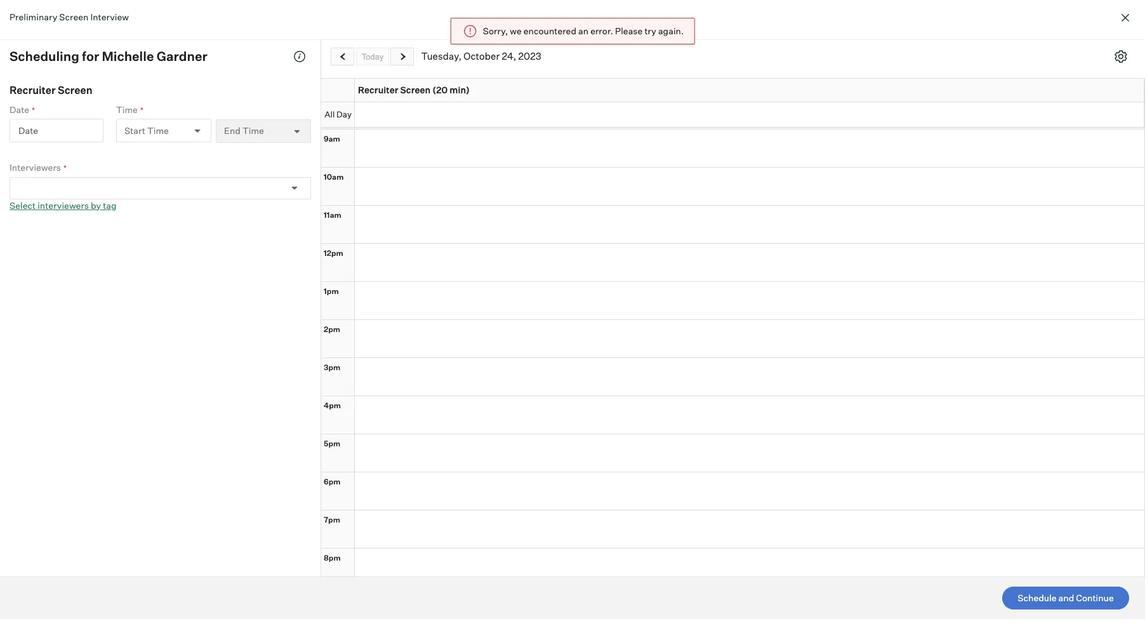 Task type: vqa. For each thing, say whether or not it's contained in the screenshot.
8pm
yes



Task type: locate. For each thing, give the bounding box(es) containing it.
2pm
[[324, 324, 340, 334]]

0 vertical spatial date
[[10, 104, 29, 115]]

1 horizontal spatial time
[[147, 125, 169, 136]]

time
[[116, 104, 138, 115], [147, 125, 169, 136]]

recruiter down today on the left of page
[[358, 85, 399, 95]]

screen
[[59, 11, 89, 22], [58, 84, 92, 97], [400, 85, 431, 95]]

24,
[[502, 50, 517, 62]]

screen left interview
[[59, 11, 89, 22]]

12pm
[[324, 248, 344, 258]]

screen for preliminary screen interview
[[59, 11, 89, 22]]

gardner
[[157, 48, 208, 64]]

left single arrow image
[[338, 53, 348, 61]]

by
[[91, 200, 101, 211]]

settings image
[[1115, 50, 1128, 63]]

please
[[615, 25, 643, 36]]

0 horizontal spatial time
[[116, 104, 138, 115]]

4pm
[[324, 400, 341, 410]]

recruiter
[[10, 84, 56, 97], [358, 85, 399, 95]]

1pm
[[324, 286, 339, 296]]

1 vertical spatial time
[[147, 125, 169, 136]]

1 vertical spatial date
[[18, 125, 38, 136]]

right single arrow image
[[398, 53, 408, 61]]

interviewers
[[38, 200, 89, 211]]

recruiter screen (20 min)
[[358, 85, 470, 95]]

min)
[[450, 85, 470, 95]]

screen for recruiter screen
[[58, 84, 92, 97]]

date down recruiter screen
[[10, 104, 29, 115]]

for
[[82, 48, 99, 64]]

0 horizontal spatial recruiter
[[10, 84, 56, 97]]

time right start at the top left of page
[[147, 125, 169, 136]]

recruiter down 'scheduling'
[[10, 84, 56, 97]]

1 horizontal spatial recruiter
[[358, 85, 399, 95]]

candidate details image
[[293, 50, 306, 63]]

date
[[10, 104, 29, 115], [18, 125, 38, 136]]

8pm
[[324, 553, 341, 562]]

date up interviewers at the top left of the page
[[18, 125, 38, 136]]

0 vertical spatial time
[[116, 104, 138, 115]]

time up start at the top left of page
[[116, 104, 138, 115]]

scheduling
[[10, 48, 79, 64]]

schedule and continue button
[[1003, 587, 1130, 610]]

7pm
[[324, 515, 340, 524]]

6pm
[[324, 477, 341, 486]]

schedule and continue
[[1018, 593, 1114, 603]]

start time
[[124, 125, 169, 136]]

michelle
[[102, 48, 154, 64]]

screen down "for"
[[58, 84, 92, 97]]

an
[[579, 25, 589, 36]]

try
[[645, 25, 657, 36]]

screen left (20 on the top left of page
[[400, 85, 431, 95]]

interview
[[90, 11, 129, 22]]

error.
[[591, 25, 614, 36]]

11am
[[324, 210, 342, 219]]



Task type: describe. For each thing, give the bounding box(es) containing it.
screen for recruiter screen (20 min)
[[400, 85, 431, 95]]

(20
[[433, 85, 448, 95]]

today button
[[356, 48, 390, 65]]

encountered
[[524, 25, 577, 36]]

day
[[337, 109, 352, 119]]

9am
[[324, 134, 340, 143]]

2023
[[519, 50, 542, 62]]

sorry, we encountered an error. please try again.
[[483, 25, 684, 36]]

close image
[[1118, 10, 1134, 25]]

recruiter screen
[[10, 84, 92, 97]]

scheduling for michelle gardner
[[10, 48, 208, 64]]

tuesday, october 24, 2023
[[421, 50, 542, 62]]

today
[[362, 52, 384, 61]]

sorry,
[[483, 25, 508, 36]]

3pm
[[324, 362, 341, 372]]

interviewers
[[10, 162, 61, 173]]

we
[[510, 25, 522, 36]]

schedule
[[1018, 593, 1057, 603]]

october
[[464, 50, 500, 62]]

recruiter for recruiter screen (20 min)
[[358, 85, 399, 95]]

select
[[10, 200, 36, 211]]

recruiter for recruiter screen
[[10, 84, 56, 97]]

select interviewers by tag
[[10, 200, 117, 211]]

preliminary
[[10, 11, 57, 22]]

all
[[325, 109, 335, 119]]

and
[[1059, 593, 1075, 603]]

10am
[[324, 172, 344, 181]]

preliminary screen interview
[[10, 11, 129, 22]]

5pm
[[324, 439, 341, 448]]

tuesday,
[[421, 50, 462, 62]]

start
[[124, 125, 145, 136]]

again.
[[659, 25, 684, 36]]

all day
[[325, 109, 352, 119]]

select interviewers by tag link
[[10, 200, 117, 211]]

continue
[[1077, 593, 1114, 603]]

tag
[[103, 200, 117, 211]]



